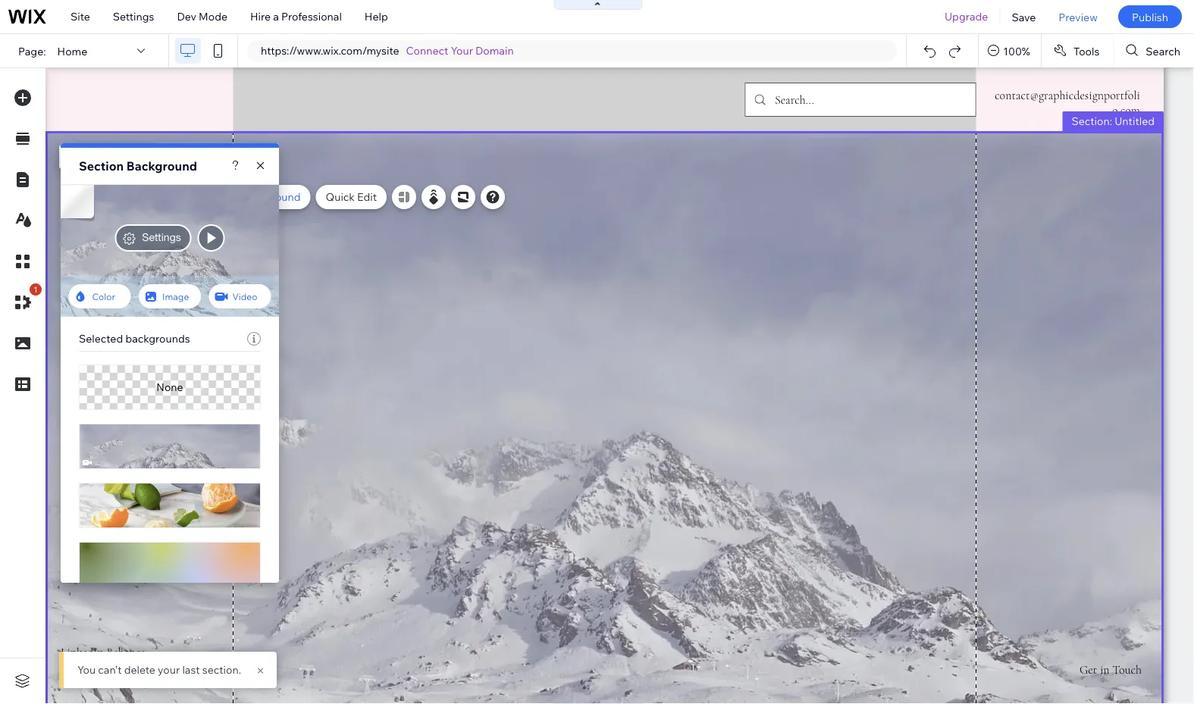 Task type: describe. For each thing, give the bounding box(es) containing it.
1 horizontal spatial quick edit
[[326, 190, 377, 204]]

preview button
[[1047, 0, 1109, 33]]

last
[[182, 663, 200, 677]]

1 vertical spatial background
[[241, 190, 301, 204]]

0 vertical spatial quick
[[86, 150, 115, 163]]

backgrounds
[[125, 332, 190, 345]]

0 vertical spatial settings
[[113, 10, 154, 23]]

a
[[273, 10, 279, 23]]

section: untitled
[[1072, 114, 1155, 128]]

dev mode
[[177, 10, 227, 23]]

hire a professional
[[250, 10, 342, 23]]

https://www.wix.com/mysite
[[261, 44, 399, 57]]

none
[[156, 381, 183, 394]]

change section background
[[159, 190, 301, 204]]

tools button
[[1042, 34, 1113, 67]]

selected
[[79, 332, 123, 345]]

1 horizontal spatial edit
[[357, 190, 377, 204]]

https://www.wix.com/mysite connect your domain
[[261, 44, 514, 57]]

section:
[[1072, 114, 1112, 128]]

publish
[[1132, 10, 1168, 23]]

0 vertical spatial section
[[79, 158, 124, 174]]

change
[[159, 190, 198, 204]]

preview
[[1059, 10, 1098, 23]]

video
[[232, 291, 257, 302]]

professional
[[281, 10, 342, 23]]

1 vertical spatial quick
[[326, 190, 355, 204]]

section.
[[202, 663, 241, 677]]

home
[[57, 44, 87, 57]]

help
[[365, 10, 388, 23]]

search
[[1146, 44, 1180, 57]]

search button
[[1114, 34, 1194, 67]]

you
[[77, 663, 96, 677]]

site
[[71, 10, 90, 23]]

domain
[[475, 44, 514, 57]]

you can't delete your last section.
[[77, 663, 241, 677]]

mode
[[199, 10, 227, 23]]



Task type: locate. For each thing, give the bounding box(es) containing it.
tools
[[1073, 44, 1100, 57]]

image
[[162, 291, 189, 302]]

publish button
[[1118, 5, 1182, 28]]

100%
[[1003, 44, 1030, 57]]

settings
[[113, 10, 154, 23], [142, 231, 181, 243]]

dev
[[177, 10, 196, 23]]

1 horizontal spatial section
[[200, 190, 238, 204]]

1 horizontal spatial background
[[241, 190, 301, 204]]

0 vertical spatial edit
[[117, 150, 137, 163]]

delete
[[124, 663, 155, 677]]

0 vertical spatial quick edit
[[86, 150, 137, 163]]

1 vertical spatial quick edit
[[326, 190, 377, 204]]

can't
[[98, 663, 122, 677]]

settings down change
[[142, 231, 181, 243]]

1 vertical spatial section
[[200, 190, 238, 204]]

0 horizontal spatial quick edit
[[86, 150, 137, 163]]

1
[[33, 285, 38, 295]]

edit
[[117, 150, 137, 163], [357, 190, 377, 204]]

1 button
[[7, 284, 42, 318]]

0 horizontal spatial edit
[[117, 150, 137, 163]]

connect
[[406, 44, 448, 57]]

untitled
[[1115, 114, 1155, 128]]

1 vertical spatial settings
[[142, 231, 181, 243]]

0 horizontal spatial quick
[[86, 150, 115, 163]]

settings left dev in the left of the page
[[113, 10, 154, 23]]

save
[[1012, 10, 1036, 23]]

upgrade
[[945, 10, 988, 23]]

100% button
[[979, 34, 1041, 67]]

1 vertical spatial edit
[[357, 190, 377, 204]]

0 horizontal spatial background
[[126, 158, 197, 174]]

background
[[126, 158, 197, 174], [241, 190, 301, 204]]

1 horizontal spatial quick
[[326, 190, 355, 204]]

hire
[[250, 10, 271, 23]]

color
[[92, 291, 115, 302]]

your
[[158, 663, 180, 677]]

save button
[[1000, 0, 1047, 33]]

quick edit
[[86, 150, 137, 163], [326, 190, 377, 204]]

your
[[451, 44, 473, 57]]

selected backgrounds
[[79, 332, 190, 345]]

section
[[79, 158, 124, 174], [200, 190, 238, 204]]

quick
[[86, 150, 115, 163], [326, 190, 355, 204]]

0 horizontal spatial section
[[79, 158, 124, 174]]

section background
[[79, 158, 197, 174]]

0 vertical spatial background
[[126, 158, 197, 174]]



Task type: vqa. For each thing, say whether or not it's contained in the screenshot.
delete at the bottom left of the page
yes



